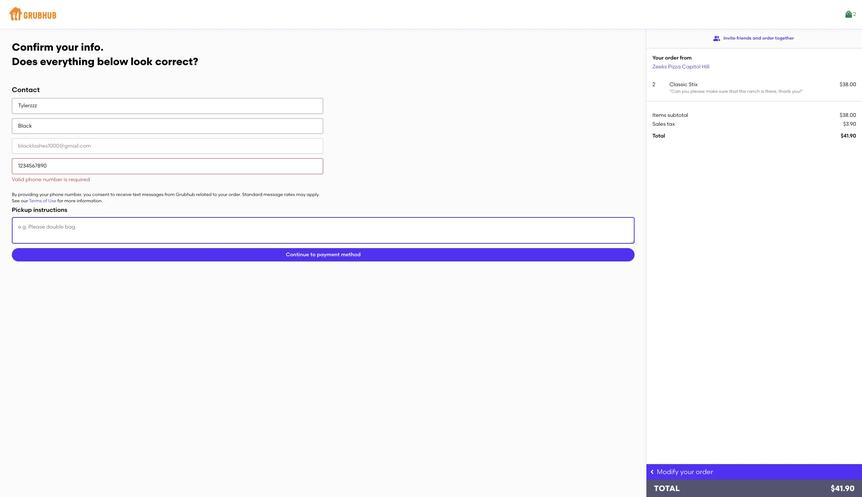 Task type: locate. For each thing, give the bounding box(es) containing it.
" down classic
[[670, 89, 672, 94]]

0 horizontal spatial order
[[665, 55, 679, 61]]

1 horizontal spatial "
[[801, 89, 803, 94]]

phone right 'valid'
[[25, 176, 42, 183]]

0 vertical spatial from
[[680, 55, 692, 61]]

from left grubhub
[[165, 192, 175, 197]]

0 vertical spatial 2
[[853, 11, 856, 17]]

does
[[12, 55, 38, 68]]

correct?
[[155, 55, 198, 68]]

your
[[653, 55, 664, 61]]

info.
[[81, 41, 104, 53]]

pizza
[[668, 63, 681, 70]]

you!
[[792, 89, 801, 94]]

order
[[762, 36, 774, 41], [665, 55, 679, 61], [696, 468, 713, 476]]

information.
[[77, 198, 103, 204]]

1 horizontal spatial is
[[761, 89, 764, 94]]

invite friends and order together button
[[713, 32, 794, 45]]

is
[[761, 89, 764, 94], [64, 176, 67, 183]]

number,
[[65, 192, 82, 197]]

main navigation navigation
[[0, 0, 862, 29]]

2 horizontal spatial order
[[762, 36, 774, 41]]

total down sales
[[653, 133, 665, 139]]

Pickup instructions text field
[[12, 217, 635, 244]]

svg image
[[650, 469, 656, 475]]

is right number
[[64, 176, 67, 183]]

1 vertical spatial you
[[83, 192, 91, 197]]

from
[[680, 55, 692, 61], [165, 192, 175, 197]]

consent
[[92, 192, 109, 197]]

sure
[[719, 89, 728, 94]]

0 horizontal spatial "
[[670, 89, 672, 94]]

your up of
[[39, 192, 49, 197]]

messages
[[142, 192, 164, 197]]

1 vertical spatial $41.90
[[831, 484, 855, 493]]

from up zeeks pizza capitol hill link
[[680, 55, 692, 61]]

terms of use link
[[29, 198, 56, 204]]

your
[[56, 41, 78, 53], [39, 192, 49, 197], [218, 192, 228, 197], [680, 468, 694, 476]]

may
[[296, 192, 306, 197]]

rates
[[284, 192, 295, 197]]

1 horizontal spatial from
[[680, 55, 692, 61]]

sales
[[653, 121, 666, 127]]

1 horizontal spatial 2
[[853, 11, 856, 17]]

you
[[682, 89, 689, 94], [83, 192, 91, 197]]

to
[[111, 192, 115, 197], [213, 192, 217, 197], [310, 252, 316, 258]]

1 vertical spatial phone
[[50, 192, 64, 197]]

subtotal
[[668, 112, 688, 118]]

1 horizontal spatial you
[[682, 89, 689, 94]]

0 vertical spatial is
[[761, 89, 764, 94]]

order inside button
[[762, 36, 774, 41]]

your up everything at the top left of the page
[[56, 41, 78, 53]]

phone
[[25, 176, 42, 183], [50, 192, 64, 197]]

2 vertical spatial order
[[696, 468, 713, 476]]

$38.00 for $38.00 " can you please make sure that the ranch is there, thank you! "
[[840, 81, 856, 88]]

$41.90
[[841, 133, 856, 139], [831, 484, 855, 493]]

1 vertical spatial from
[[165, 192, 175, 197]]

1 vertical spatial 2
[[653, 81, 655, 88]]

can
[[672, 89, 681, 94]]

1 vertical spatial $38.00
[[840, 112, 856, 118]]

0 horizontal spatial is
[[64, 176, 67, 183]]

total
[[653, 133, 665, 139], [654, 484, 680, 493]]

of
[[43, 198, 47, 204]]

stix
[[689, 81, 698, 88]]

$3.90
[[843, 121, 856, 127]]

0 horizontal spatial from
[[165, 192, 175, 197]]

you down classic stix
[[682, 89, 689, 94]]

0 vertical spatial $41.90
[[841, 133, 856, 139]]

order up pizza
[[665, 55, 679, 61]]

terms
[[29, 198, 42, 204]]

1 $38.00 from the top
[[840, 81, 856, 88]]

from inside by providing your phone number, you consent to receive text messages from grubhub related to your order. standard message rates may apply. see our
[[165, 192, 175, 197]]

items
[[653, 112, 666, 118]]

$38.00 inside the $38.00 " can you please make sure that the ranch is there, thank you! "
[[840, 81, 856, 88]]

valid phone number is required
[[12, 176, 90, 183]]

1 vertical spatial order
[[665, 55, 679, 61]]

1 horizontal spatial to
[[213, 192, 217, 197]]

required
[[69, 176, 90, 183]]

2
[[853, 11, 856, 17], [653, 81, 655, 88]]

our
[[21, 198, 28, 204]]

capitol
[[682, 63, 701, 70]]

to left receive
[[111, 192, 115, 197]]

1 horizontal spatial phone
[[50, 192, 64, 197]]

$38.00
[[840, 81, 856, 88], [840, 112, 856, 118]]

text
[[133, 192, 141, 197]]

" right thank at the right
[[801, 89, 803, 94]]

together
[[775, 36, 794, 41]]

for
[[57, 198, 63, 204]]

look
[[131, 55, 153, 68]]

terms of use for more information.
[[29, 198, 103, 204]]

1 horizontal spatial order
[[696, 468, 713, 476]]

order right and
[[762, 36, 774, 41]]

payment
[[317, 252, 340, 258]]

zeeks
[[653, 63, 667, 70]]

providing
[[18, 192, 38, 197]]

method
[[341, 252, 361, 258]]

modify
[[657, 468, 679, 476]]

total down modify
[[654, 484, 680, 493]]

0 vertical spatial order
[[762, 36, 774, 41]]

order right modify
[[696, 468, 713, 476]]

invite friends and order together
[[724, 36, 794, 41]]

continue to payment method button
[[12, 248, 635, 262]]

and
[[753, 36, 761, 41]]

you inside by providing your phone number, you consent to receive text messages from grubhub related to your order. standard message rates may apply. see our
[[83, 192, 91, 197]]

to right related
[[213, 192, 217, 197]]

"
[[670, 89, 672, 94], [801, 89, 803, 94]]

to left payment
[[310, 252, 316, 258]]

0 horizontal spatial you
[[83, 192, 91, 197]]

you up information.
[[83, 192, 91, 197]]

is left there,
[[761, 89, 764, 94]]

your right modify
[[680, 468, 694, 476]]

classic
[[670, 81, 688, 88]]

see
[[12, 198, 20, 204]]

2 horizontal spatial to
[[310, 252, 316, 258]]

you inside the $38.00 " can you please make sure that the ranch is there, thank you! "
[[682, 89, 689, 94]]

0 vertical spatial phone
[[25, 176, 42, 183]]

phone up the for
[[50, 192, 64, 197]]

to inside continue to payment method button
[[310, 252, 316, 258]]

your left order.
[[218, 192, 228, 197]]

there,
[[765, 89, 778, 94]]

2 $38.00 from the top
[[840, 112, 856, 118]]

First name text field
[[12, 98, 323, 114]]

2 " from the left
[[801, 89, 803, 94]]

Phone telephone field
[[12, 158, 323, 174]]

0 vertical spatial you
[[682, 89, 689, 94]]

0 vertical spatial $38.00
[[840, 81, 856, 88]]



Task type: vqa. For each thing, say whether or not it's contained in the screenshot.
Items
yes



Task type: describe. For each thing, give the bounding box(es) containing it.
please
[[691, 89, 705, 94]]

sales tax
[[653, 121, 675, 127]]

tax
[[667, 121, 675, 127]]

valid
[[12, 176, 24, 183]]

your order from zeeks pizza capitol hill
[[653, 55, 710, 70]]

more
[[64, 198, 76, 204]]

modify your order
[[657, 468, 713, 476]]

invite
[[724, 36, 736, 41]]

make
[[706, 89, 718, 94]]

pickup
[[12, 206, 32, 213]]

contact
[[12, 86, 40, 94]]

0 vertical spatial total
[[653, 133, 665, 139]]

pickup instructions
[[12, 206, 67, 213]]

Email email field
[[12, 138, 323, 154]]

ranch
[[747, 89, 760, 94]]

confirm
[[12, 41, 53, 53]]

0 horizontal spatial to
[[111, 192, 115, 197]]

by
[[12, 192, 17, 197]]

number
[[43, 176, 62, 183]]

zeeks pizza capitol hill link
[[653, 63, 710, 70]]

your inside confirm your info. does everything below look correct?
[[56, 41, 78, 53]]

use
[[48, 198, 56, 204]]

0 horizontal spatial phone
[[25, 176, 42, 183]]

people icon image
[[713, 35, 721, 42]]

$38.00 for $38.00
[[840, 112, 856, 118]]

related
[[196, 192, 212, 197]]

1 " from the left
[[670, 89, 672, 94]]

by providing your phone number, you consent to receive text messages from grubhub related to your order. standard message rates may apply. see our
[[12, 192, 320, 204]]

message
[[263, 192, 283, 197]]

standard
[[242, 192, 262, 197]]

is inside the $38.00 " can you please make sure that the ranch is there, thank you! "
[[761, 89, 764, 94]]

that
[[729, 89, 738, 94]]

1 vertical spatial is
[[64, 176, 67, 183]]

items subtotal
[[653, 112, 688, 118]]

hill
[[702, 63, 710, 70]]

receive
[[116, 192, 132, 197]]

below
[[97, 55, 128, 68]]

thank
[[779, 89, 791, 94]]

instructions
[[33, 206, 67, 213]]

1 vertical spatial total
[[654, 484, 680, 493]]

order inside your order from zeeks pizza capitol hill
[[665, 55, 679, 61]]

valid phone number is required alert
[[12, 176, 90, 183]]

2 inside button
[[853, 11, 856, 17]]

0 horizontal spatial 2
[[653, 81, 655, 88]]

Last name text field
[[12, 118, 323, 134]]

the
[[739, 89, 746, 94]]

2 button
[[844, 8, 856, 21]]

continue
[[286, 252, 309, 258]]

apply.
[[307, 192, 320, 197]]

friends
[[737, 36, 752, 41]]

phone inside by providing your phone number, you consent to receive text messages from grubhub related to your order. standard message rates may apply. see our
[[50, 192, 64, 197]]

from inside your order from zeeks pizza capitol hill
[[680, 55, 692, 61]]

continue to payment method
[[286, 252, 361, 258]]

order.
[[229, 192, 241, 197]]

grubhub
[[176, 192, 195, 197]]

everything
[[40, 55, 95, 68]]

confirm your info. does everything below look correct?
[[12, 41, 198, 68]]

classic stix
[[670, 81, 698, 88]]

$38.00 " can you please make sure that the ranch is there, thank you! "
[[670, 81, 856, 94]]



